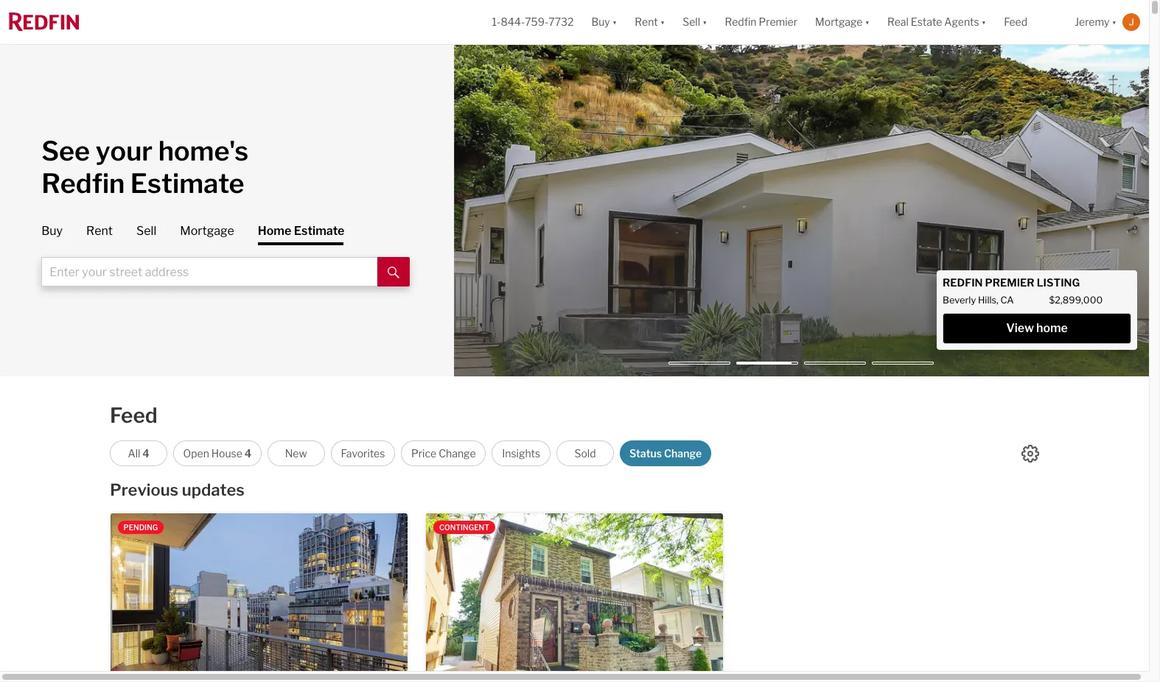 Task type: locate. For each thing, give the bounding box(es) containing it.
1 ▾ from the left
[[612, 16, 617, 28]]

see
[[41, 135, 90, 167]]

estimate up mortgage link
[[130, 167, 244, 200]]

1 horizontal spatial sell
[[683, 16, 700, 28]]

sell
[[683, 16, 700, 28], [136, 224, 156, 238]]

0 vertical spatial redfin
[[725, 16, 757, 28]]

0 vertical spatial estimate
[[130, 167, 244, 200]]

photo of 532 w 20th st #9, new york, ny 10011 image
[[0, 514, 110, 683], [110, 514, 407, 683], [407, 514, 705, 683]]

0 vertical spatial rent
[[635, 16, 658, 28]]

3 photo of 532 w 20th st #9, new york, ny 10011 image from the left
[[407, 514, 705, 683]]

rent left sell link
[[86, 224, 113, 238]]

buy ▾ button
[[592, 0, 617, 44]]

1 vertical spatial rent
[[86, 224, 113, 238]]

user photo image
[[1123, 13, 1140, 31]]

house
[[211, 447, 242, 460]]

0 horizontal spatial redfin
[[41, 167, 125, 200]]

photomaptoggle image for pending
[[369, 676, 400, 683]]

4 right all
[[142, 447, 149, 460]]

beverly
[[943, 295, 976, 306]]

redfin left premier
[[725, 16, 757, 28]]

redfin inside see your home's redfin estimate
[[41, 167, 125, 200]]

0 horizontal spatial sell
[[136, 224, 156, 238]]

view home
[[1006, 321, 1068, 335]]

home's
[[158, 135, 248, 167]]

new
[[285, 447, 307, 460]]

buy inside tab list
[[41, 224, 63, 238]]

All radio
[[110, 441, 167, 467]]

▾
[[612, 16, 617, 28], [660, 16, 665, 28], [703, 16, 707, 28], [865, 16, 870, 28], [982, 16, 986, 28], [1112, 16, 1117, 28]]

jeremy
[[1075, 16, 1110, 28]]

rent inside dropdown button
[[635, 16, 658, 28]]

▾ for mortgage ▾
[[865, 16, 870, 28]]

feed button
[[995, 0, 1066, 44]]

4
[[142, 447, 149, 460], [245, 447, 252, 460]]

▾ left real
[[865, 16, 870, 28]]

4 inside all option
[[142, 447, 149, 460]]

real
[[888, 16, 909, 28]]

1 horizontal spatial photomaptoggle image
[[685, 676, 716, 683]]

1 horizontal spatial change
[[664, 447, 702, 460]]

your
[[96, 135, 153, 167]]

change right price on the bottom left of page
[[439, 447, 476, 460]]

rent right buy ▾
[[635, 16, 658, 28]]

mortgage inside dropdown button
[[815, 16, 863, 28]]

1 vertical spatial mortgage
[[180, 224, 234, 238]]

sell right rent link
[[136, 224, 156, 238]]

2 ▾ from the left
[[660, 16, 665, 28]]

redfin
[[725, 16, 757, 28], [41, 167, 125, 200]]

tab list
[[41, 223, 418, 287]]

0 horizontal spatial estimate
[[130, 167, 244, 200]]

change inside status change option
[[664, 447, 702, 460]]

sell inside dropdown button
[[683, 16, 700, 28]]

listing
[[1037, 276, 1080, 289]]

4 right house
[[245, 447, 252, 460]]

mortgage up enter your street address search box
[[180, 224, 234, 238]]

▾ left sell ▾
[[660, 16, 665, 28]]

feed
[[1004, 16, 1028, 28], [110, 403, 158, 428]]

1 horizontal spatial buy
[[592, 16, 610, 28]]

1-844-759-7732 link
[[492, 16, 574, 28]]

1 photo of 532 w 20th st #9, new york, ny 10011 image from the left
[[0, 514, 110, 683]]

▾ left the rent ▾
[[612, 16, 617, 28]]

1 vertical spatial estimate
[[294, 224, 345, 238]]

rent ▾ button
[[626, 0, 674, 44]]

change inside price change option
[[439, 447, 476, 460]]

1 4 from the left
[[142, 447, 149, 460]]

0 vertical spatial buy
[[592, 16, 610, 28]]

buy ▾
[[592, 16, 617, 28]]

1 horizontal spatial feed
[[1004, 16, 1028, 28]]

Enter your street address search field
[[41, 257, 378, 287]]

1 vertical spatial redfin
[[41, 167, 125, 200]]

feed right agents
[[1004, 16, 1028, 28]]

1 horizontal spatial estimate
[[294, 224, 345, 238]]

▾ left user photo
[[1112, 16, 1117, 28]]

redfin inside button
[[725, 16, 757, 28]]

contingent
[[439, 523, 489, 532]]

1 vertical spatial buy
[[41, 224, 63, 238]]

0 horizontal spatial change
[[439, 447, 476, 460]]

rent ▾
[[635, 16, 665, 28]]

mortgage
[[815, 16, 863, 28], [180, 224, 234, 238]]

4 ▾ from the left
[[865, 16, 870, 28]]

buy right 7732 at the left of the page
[[592, 16, 610, 28]]

▾ for rent ▾
[[660, 16, 665, 28]]

mortgage ▾ button
[[807, 0, 879, 44]]

photo of 1559 e 15th st, brooklyn, ny 11230 image
[[129, 514, 426, 683], [426, 514, 723, 683], [723, 514, 1020, 683]]

0 vertical spatial sell
[[683, 16, 700, 28]]

▾ right the rent ▾
[[703, 16, 707, 28]]

sell ▾ button
[[683, 0, 707, 44]]

sell for sell ▾
[[683, 16, 700, 28]]

mortgage ▾
[[815, 16, 870, 28]]

mortgage inside tab list
[[180, 224, 234, 238]]

estimate right home
[[294, 224, 345, 238]]

home
[[258, 224, 291, 238]]

redfin up rent link
[[41, 167, 125, 200]]

1 horizontal spatial 4
[[245, 447, 252, 460]]

change
[[439, 447, 476, 460], [664, 447, 702, 460]]

0 horizontal spatial photomaptoggle image
[[369, 676, 400, 683]]

2 photomaptoggle image from the left
[[685, 676, 716, 683]]

feed up all
[[110, 403, 158, 428]]

rent
[[635, 16, 658, 28], [86, 224, 113, 238]]

1 horizontal spatial rent
[[635, 16, 658, 28]]

estimate
[[130, 167, 244, 200], [294, 224, 345, 238]]

0 vertical spatial mortgage
[[815, 16, 863, 28]]

redfin premier
[[725, 16, 798, 28]]

price
[[411, 447, 437, 460]]

real estate agents ▾
[[888, 16, 986, 28]]

sell ▾ button
[[674, 0, 716, 44]]

1 horizontal spatial mortgage
[[815, 16, 863, 28]]

1-844-759-7732
[[492, 16, 574, 28]]

photomaptoggle image for contingent
[[685, 676, 716, 683]]

0 horizontal spatial rent
[[86, 224, 113, 238]]

0 horizontal spatial mortgage
[[180, 224, 234, 238]]

3 ▾ from the left
[[703, 16, 707, 28]]

0 horizontal spatial feed
[[110, 403, 158, 428]]

1 horizontal spatial redfin
[[725, 16, 757, 28]]

▾ right agents
[[982, 16, 986, 28]]

6 ▾ from the left
[[1112, 16, 1117, 28]]

0 vertical spatial feed
[[1004, 16, 1028, 28]]

rent for rent ▾
[[635, 16, 658, 28]]

2 change from the left
[[664, 447, 702, 460]]

5 ▾ from the left
[[982, 16, 986, 28]]

0 horizontal spatial 4
[[142, 447, 149, 460]]

pending
[[124, 523, 158, 532]]

option group
[[110, 441, 711, 467]]

sell right the rent ▾
[[683, 16, 700, 28]]

1 change from the left
[[439, 447, 476, 460]]

$2,899,000
[[1049, 295, 1103, 306]]

1 photomaptoggle image from the left
[[369, 676, 400, 683]]

buy left rent link
[[41, 224, 63, 238]]

favorites
[[341, 447, 385, 460]]

beverly hills, ca
[[943, 295, 1014, 306]]

home estimate
[[258, 224, 345, 238]]

mortgage for mortgage
[[180, 224, 234, 238]]

sell ▾
[[683, 16, 707, 28]]

2 4 from the left
[[245, 447, 252, 460]]

▾ for jeremy ▾
[[1112, 16, 1117, 28]]

change for price change
[[439, 447, 476, 460]]

photomaptoggle image
[[369, 676, 400, 683], [685, 676, 716, 683]]

1 photo of 1559 e 15th st, brooklyn, ny 11230 image from the left
[[129, 514, 426, 683]]

mortgage link
[[180, 223, 234, 240]]

7732
[[549, 16, 574, 28]]

sell link
[[136, 223, 156, 240]]

0 horizontal spatial buy
[[41, 224, 63, 238]]

buy
[[592, 16, 610, 28], [41, 224, 63, 238]]

mortgage left real
[[815, 16, 863, 28]]

buy inside dropdown button
[[592, 16, 610, 28]]

rent for rent
[[86, 224, 113, 238]]

change right status
[[664, 447, 702, 460]]

1 vertical spatial sell
[[136, 224, 156, 238]]

rent inside tab list
[[86, 224, 113, 238]]

ca
[[1001, 295, 1014, 306]]



Task type: describe. For each thing, give the bounding box(es) containing it.
view home link
[[943, 313, 1132, 344]]

status
[[630, 447, 662, 460]]

Insights radio
[[492, 441, 551, 467]]

1-
[[492, 16, 501, 28]]

▾ for buy ▾
[[612, 16, 617, 28]]

open house 4
[[183, 447, 252, 460]]

Open House radio
[[173, 441, 261, 467]]

Sold radio
[[557, 441, 614, 467]]

redfin
[[943, 276, 983, 289]]

all
[[128, 447, 140, 460]]

hills,
[[978, 295, 999, 306]]

Status Change radio
[[620, 441, 711, 467]]

real estate agents ▾ button
[[879, 0, 995, 44]]

premier
[[985, 276, 1035, 289]]

mortgage ▾ button
[[815, 0, 870, 44]]

feed inside button
[[1004, 16, 1028, 28]]

home estimate link
[[258, 223, 345, 245]]

status change
[[630, 447, 702, 460]]

1 vertical spatial feed
[[110, 403, 158, 428]]

updates
[[182, 481, 245, 500]]

home
[[1037, 321, 1068, 335]]

previous updates
[[110, 481, 245, 500]]

Price Change radio
[[401, 441, 486, 467]]

premier
[[759, 16, 798, 28]]

insights
[[502, 447, 540, 460]]

change for status change
[[664, 447, 702, 460]]

see your home's redfin estimate
[[41, 135, 248, 200]]

sold
[[575, 447, 596, 460]]

2 photo of 1559 e 15th st, brooklyn, ny 11230 image from the left
[[426, 514, 723, 683]]

jeremy ▾
[[1075, 16, 1117, 28]]

option group containing all
[[110, 441, 711, 467]]

all 4
[[128, 447, 149, 460]]

buy link
[[41, 223, 63, 240]]

estate
[[911, 16, 942, 28]]

rent ▾ button
[[635, 0, 665, 44]]

estimate inside see your home's redfin estimate
[[130, 167, 244, 200]]

buy for buy
[[41, 224, 63, 238]]

buy ▾ button
[[583, 0, 626, 44]]

Favorites radio
[[331, 441, 395, 467]]

submit search image
[[388, 267, 400, 278]]

redfin premier button
[[716, 0, 807, 44]]

sell for sell
[[136, 224, 156, 238]]

844-
[[501, 16, 525, 28]]

agents
[[945, 16, 979, 28]]

▾ for sell ▾
[[703, 16, 707, 28]]

price change
[[411, 447, 476, 460]]

buy for buy ▾
[[592, 16, 610, 28]]

▾ inside 'link'
[[982, 16, 986, 28]]

open
[[183, 447, 209, 460]]

view
[[1006, 321, 1034, 335]]

4 inside open house option
[[245, 447, 252, 460]]

redfin premier listing
[[943, 276, 1080, 289]]

3 photo of 1559 e 15th st, brooklyn, ny 11230 image from the left
[[723, 514, 1020, 683]]

New radio
[[267, 441, 325, 467]]

759-
[[525, 16, 549, 28]]

tab list containing buy
[[41, 223, 418, 287]]

real estate agents ▾ link
[[888, 0, 986, 44]]

mortgage for mortgage ▾
[[815, 16, 863, 28]]

2 photo of 532 w 20th st #9, new york, ny 10011 image from the left
[[110, 514, 407, 683]]

previous
[[110, 481, 178, 500]]

rent link
[[86, 223, 113, 240]]



Task type: vqa. For each thing, say whether or not it's contained in the screenshot.
0% Down VA Home Loans: Get Quote LINK
no



